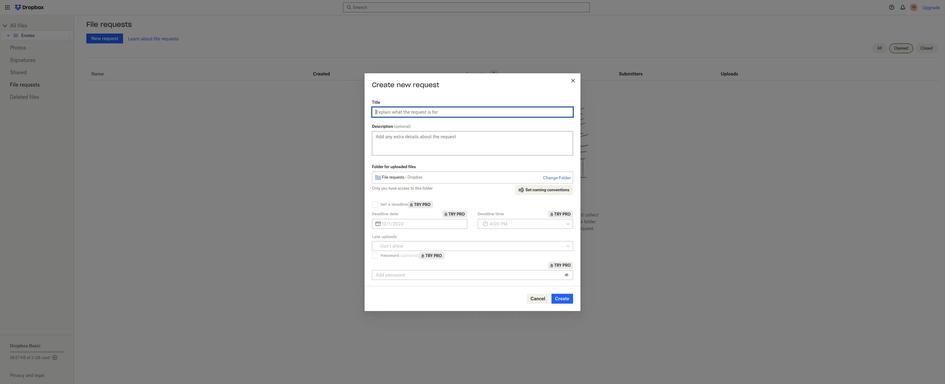 Task type: vqa. For each thing, say whether or not it's contained in the screenshot.
expire,
no



Task type: locate. For each thing, give the bounding box(es) containing it.
1 horizontal spatial deadline
[[478, 212, 495, 217]]

) for description ( optional )
[[410, 124, 411, 129]]

1 vertical spatial and
[[26, 373, 33, 379]]

0 horizontal spatial access
[[398, 186, 410, 191]]

0 vertical spatial )
[[410, 124, 411, 129]]

need
[[455, 197, 473, 206]]

files inside request files from anyone, whether they have a dropbox account or not, and collect them in your dropbox. files will be automatically organized into a dropbox folder you choose. your privacy is important, so those who upload to your file request cannot access your dropbox account.
[[446, 213, 455, 218]]

set left naming
[[526, 188, 532, 192]]

a up 'deadline date'
[[388, 202, 391, 207]]

28.57
[[10, 356, 20, 361]]

0 vertical spatial set
[[526, 188, 532, 192]]

your up the choose.
[[448, 219, 457, 225]]

to
[[411, 186, 414, 191], [555, 226, 559, 231]]

all up photos
[[10, 23, 16, 29]]

1 vertical spatial file
[[571, 226, 577, 231]]

file requests up deleted files
[[10, 82, 40, 88]]

upload
[[540, 226, 554, 231]]

1 vertical spatial (
[[401, 254, 402, 258]]

0 horizontal spatial folder
[[372, 165, 384, 169]]

2 deadline from the left
[[478, 212, 495, 217]]

account
[[545, 213, 561, 218]]

optional right password
[[402, 254, 418, 258]]

1 vertical spatial all
[[878, 46, 882, 51]]

( right description
[[394, 124, 396, 129]]

request down collect
[[578, 226, 594, 231]]

1 horizontal spatial access
[[490, 233, 504, 238]]

row containing name
[[86, 60, 941, 81]]

2 vertical spatial a
[[562, 219, 565, 225]]

none text field inside create new request "dialog"
[[382, 221, 464, 228]]

0 vertical spatial access
[[398, 186, 410, 191]]

( right password
[[401, 254, 402, 258]]

0 horizontal spatial (
[[394, 124, 396, 129]]

automatically
[[503, 219, 531, 225]]

all inside tree
[[10, 23, 16, 29]]

0 horizontal spatial a
[[388, 202, 391, 207]]

create right cancel
[[555, 296, 570, 302]]

requests left •
[[389, 175, 405, 180]]

1 vertical spatial request
[[578, 226, 594, 231]]

folder inside request files from anyone, whether they have a dropbox account or not, and collect them in your dropbox. files will be automatically organized into a dropbox folder you choose. your privacy is important, so those who upload to your file request cannot access your dropbox account.
[[584, 219, 596, 225]]

folder inside button
[[559, 175, 571, 180]]

try
[[414, 203, 422, 207], [449, 212, 456, 217], [555, 212, 562, 217], [426, 254, 433, 258], [555, 263, 562, 268]]

they
[[502, 213, 511, 218]]

1 horizontal spatial folder
[[584, 219, 596, 225]]

1 vertical spatial access
[[490, 233, 504, 238]]

1 column header from the left
[[619, 63, 644, 78]]

and right not,
[[576, 213, 584, 218]]

1 vertical spatial your
[[561, 226, 570, 231]]

change folder button
[[543, 174, 571, 182]]

1 horizontal spatial create
[[555, 296, 570, 302]]

learn
[[128, 36, 140, 41]]

1 horizontal spatial file requests
[[86, 20, 132, 29]]

0 horizontal spatial to
[[411, 186, 414, 191]]

1 vertical spatial create
[[555, 296, 570, 302]]

0 vertical spatial and
[[576, 213, 584, 218]]

1 horizontal spatial (
[[401, 254, 402, 258]]

0 horizontal spatial file
[[154, 36, 160, 41]]

folder
[[372, 165, 384, 169], [559, 175, 571, 180]]

0 vertical spatial create
[[372, 81, 395, 89]]

you inside create new request "dialog"
[[381, 186, 388, 191]]

global header element
[[0, 0, 946, 15]]

row
[[86, 60, 941, 81]]

dropbox up organized
[[526, 213, 543, 218]]

from for anyone,
[[456, 213, 466, 218]]

pro
[[423, 203, 431, 207], [457, 212, 465, 217], [563, 212, 571, 217], [434, 254, 442, 258], [563, 263, 571, 268]]

0 horizontal spatial deadline
[[372, 212, 389, 217]]

files up emotes
[[18, 23, 27, 29]]

folder up conventions on the right of the page
[[559, 175, 571, 180]]

your down 'so'
[[505, 233, 514, 238]]

1 vertical spatial from
[[456, 213, 466, 218]]

) right password
[[418, 254, 420, 258]]

photos link
[[10, 42, 64, 54]]

1 horizontal spatial )
[[418, 254, 420, 258]]

password ( optional )
[[381, 254, 420, 258]]

1 horizontal spatial folder
[[559, 175, 571, 180]]

deleted files link
[[10, 91, 64, 103]]

0 vertical spatial optional
[[396, 124, 410, 129]]

2 vertical spatial file
[[382, 175, 388, 180]]

someone?
[[534, 197, 572, 206]]

dropbox right •
[[408, 175, 423, 180]]

0 vertical spatial you
[[381, 186, 388, 191]]

1 horizontal spatial column header
[[721, 63, 746, 78]]

and left legal
[[26, 373, 33, 379]]

and
[[576, 213, 584, 218], [26, 373, 33, 379]]

all inside button
[[878, 46, 882, 51]]

deadline for deadline date
[[372, 212, 389, 217]]

1 horizontal spatial to
[[555, 226, 559, 231]]

0 horizontal spatial file requests
[[10, 82, 40, 88]]

0 vertical spatial file requests
[[86, 20, 132, 29]]

cannot
[[475, 233, 489, 238]]

0 horizontal spatial from
[[456, 213, 466, 218]]

file
[[154, 36, 160, 41], [571, 226, 577, 231]]

0 vertical spatial request
[[413, 81, 439, 89]]

column header
[[619, 63, 644, 78], [721, 63, 746, 78]]

access down file requests • dropbox
[[398, 186, 410, 191]]

upgrade link
[[923, 5, 941, 10]]

set
[[526, 188, 532, 192], [381, 202, 387, 207]]

files inside tree
[[18, 23, 27, 29]]

folder down collect
[[584, 219, 596, 225]]

file requests • dropbox
[[382, 175, 423, 180]]

1 horizontal spatial all
[[878, 46, 882, 51]]

to down into
[[555, 226, 559, 231]]

have inside request files from anyone, whether they have a dropbox account or not, and collect them in your dropbox. files will be automatically organized into a dropbox folder you choose. your privacy is important, so those who upload to your file request cannot access your dropbox account.
[[512, 213, 521, 218]]

privacy and legal
[[10, 373, 44, 379]]

1 horizontal spatial from
[[515, 197, 532, 206]]

signatures link
[[10, 54, 64, 66]]

Add any extra details about the request text field
[[372, 131, 573, 156]]

1 horizontal spatial have
[[512, 213, 521, 218]]

1 horizontal spatial file
[[86, 20, 98, 29]]

set naming conventions button
[[515, 185, 573, 195]]

0 vertical spatial to
[[411, 186, 414, 191]]

0 horizontal spatial file
[[10, 82, 18, 88]]

2 horizontal spatial your
[[561, 226, 570, 231]]

0 horizontal spatial you
[[381, 186, 388, 191]]

files right uploaded
[[408, 165, 416, 169]]

your
[[448, 219, 457, 225], [561, 226, 570, 231], [505, 233, 514, 238]]

0 horizontal spatial your
[[448, 219, 457, 225]]

2 column header from the left
[[721, 63, 746, 78]]

1 vertical spatial you
[[433, 226, 441, 231]]

2 vertical spatial your
[[505, 233, 514, 238]]

2 horizontal spatial a
[[562, 219, 565, 225]]

you right only
[[381, 186, 388, 191]]

0 vertical spatial file
[[154, 36, 160, 41]]

file right about on the top
[[154, 36, 160, 41]]

1 vertical spatial folder
[[559, 175, 571, 180]]

28.57 kb of 2 gb used
[[10, 356, 50, 361]]

1 vertical spatial have
[[512, 213, 521, 218]]

1 deadline from the left
[[372, 212, 389, 217]]

request right new
[[413, 81, 439, 89]]

access down important,
[[490, 233, 504, 238]]

create up 'title'
[[372, 81, 395, 89]]

1 vertical spatial optional
[[402, 254, 418, 258]]

photos
[[10, 45, 26, 51]]

file inside request files from anyone, whether they have a dropbox account or not, and collect them in your dropbox. files will be automatically organized into a dropbox folder you choose. your privacy is important, so those who upload to your file request cannot access your dropbox account.
[[571, 226, 577, 231]]

folder right this
[[423, 186, 433, 191]]

deadline up files
[[478, 212, 495, 217]]

deadline left date in the bottom left of the page
[[372, 212, 389, 217]]

privacy and legal link
[[10, 373, 74, 379]]

requests up deleted files
[[20, 82, 40, 88]]

1 horizontal spatial set
[[526, 188, 532, 192]]

(
[[394, 124, 396, 129], [401, 254, 402, 258]]

1 horizontal spatial you
[[433, 226, 441, 231]]

all left opened
[[878, 46, 882, 51]]

files inside create new request "dialog"
[[408, 165, 416, 169]]

0 vertical spatial folder
[[423, 186, 433, 191]]

1 horizontal spatial request
[[578, 226, 594, 231]]

)
[[410, 124, 411, 129], [418, 254, 420, 258]]

file down not,
[[571, 226, 577, 231]]

your down into
[[561, 226, 570, 231]]

files up in
[[446, 213, 455, 218]]

basic
[[29, 344, 41, 349]]

opened button
[[890, 44, 914, 53]]

you down the them at the bottom of page
[[433, 226, 441, 231]]

signatures
[[10, 57, 35, 63]]

collect
[[585, 213, 599, 218]]

0 vertical spatial all
[[10, 23, 16, 29]]

0 horizontal spatial and
[[26, 373, 33, 379]]

create
[[372, 81, 395, 89], [555, 296, 570, 302]]

None text field
[[382, 221, 464, 228]]

used
[[41, 356, 50, 361]]

1 vertical spatial )
[[418, 254, 420, 258]]

and inside request files from anyone, whether they have a dropbox account or not, and collect them in your dropbox. files will be automatically organized into a dropbox folder you choose. your privacy is important, so those who upload to your file request cannot access your dropbox account.
[[576, 213, 584, 218]]

privacy
[[469, 226, 484, 231]]

title
[[372, 100, 380, 105]]

0 vertical spatial a
[[388, 202, 391, 207]]

create inside 'create' button
[[555, 296, 570, 302]]

0 horizontal spatial request
[[413, 81, 439, 89]]

access
[[398, 186, 410, 191], [490, 233, 504, 238]]

about
[[141, 36, 153, 41]]

created button
[[313, 70, 330, 78]]

file requests up learn
[[86, 20, 132, 29]]

file requests link
[[10, 79, 64, 91]]

from inside request files from anyone, whether they have a dropbox account or not, and collect them in your dropbox. files will be automatically organized into a dropbox folder you choose. your privacy is important, so those who upload to your file request cannot access your dropbox account.
[[456, 213, 466, 218]]

folder left for
[[372, 165, 384, 169]]

have
[[389, 186, 397, 191], [512, 213, 521, 218]]

files
[[478, 219, 487, 225]]

0 horizontal spatial create
[[372, 81, 395, 89]]

have down file requests • dropbox
[[389, 186, 397, 191]]

1 vertical spatial set
[[381, 202, 387, 207]]

1 horizontal spatial and
[[576, 213, 584, 218]]

1 vertical spatial folder
[[584, 219, 596, 225]]

set up 'deadline date'
[[381, 202, 387, 207]]

created
[[313, 71, 330, 77]]

have up automatically at the right of the page
[[512, 213, 521, 218]]

pro trial element
[[488, 70, 498, 78], [408, 201, 433, 208], [442, 211, 468, 218], [548, 211, 573, 218], [420, 253, 445, 260], [548, 262, 573, 269]]

1 horizontal spatial your
[[505, 233, 514, 238]]

2 horizontal spatial file
[[382, 175, 388, 180]]

dropbox down those at the right bottom of page
[[516, 233, 533, 238]]

time
[[496, 212, 504, 217]]

0 vertical spatial have
[[389, 186, 397, 191]]

those
[[518, 226, 529, 231]]

dropbox inside create new request "dialog"
[[408, 175, 423, 180]]

1 vertical spatial to
[[555, 226, 559, 231]]

be
[[497, 219, 502, 225]]

name
[[91, 71, 104, 77]]

0 horizontal spatial all
[[10, 23, 16, 29]]

not,
[[567, 213, 575, 218]]

pro trial element inside row
[[488, 70, 498, 78]]

a up automatically at the right of the page
[[522, 213, 525, 218]]

0 horizontal spatial have
[[389, 186, 397, 191]]

requests
[[100, 20, 132, 29], [161, 36, 179, 41], [20, 82, 40, 88], [389, 175, 405, 180]]

change
[[543, 175, 558, 180]]

all files tree
[[1, 21, 74, 40]]

from
[[515, 197, 532, 206], [456, 213, 466, 218]]

0 vertical spatial from
[[515, 197, 532, 206]]

1 vertical spatial file requests
[[10, 82, 40, 88]]

set for set a deadline
[[381, 202, 387, 207]]

optional right description
[[396, 124, 410, 129]]

learn about file requests link
[[128, 36, 179, 41]]

0 horizontal spatial set
[[381, 202, 387, 207]]

request
[[413, 81, 439, 89], [578, 226, 594, 231]]

0 vertical spatial your
[[448, 219, 457, 225]]

0 vertical spatial file
[[86, 20, 98, 29]]

dropbox down not,
[[566, 219, 583, 225]]

0 horizontal spatial )
[[410, 124, 411, 129]]

( for description
[[394, 124, 396, 129]]

Add password password field
[[376, 272, 562, 279]]

request inside "dialog"
[[413, 81, 439, 89]]

deadline time
[[478, 212, 504, 217]]

to left this
[[411, 186, 414, 191]]

files down file requests link
[[29, 94, 39, 100]]

file
[[86, 20, 98, 29], [10, 82, 18, 88], [382, 175, 388, 180]]

1 vertical spatial a
[[522, 213, 525, 218]]

all
[[10, 23, 16, 29], [878, 46, 882, 51]]

deadline
[[372, 212, 389, 217], [478, 212, 495, 217]]

0 horizontal spatial column header
[[619, 63, 644, 78]]

a right into
[[562, 219, 565, 225]]

dropbox
[[408, 175, 423, 180], [526, 213, 543, 218], [566, 219, 583, 225], [516, 233, 533, 238], [10, 344, 28, 349]]

set inside 'button'
[[526, 188, 532, 192]]

from up the dropbox.
[[456, 213, 466, 218]]

) right description
[[410, 124, 411, 129]]

0 vertical spatial (
[[394, 124, 396, 129]]

optional for password ( optional )
[[402, 254, 418, 258]]

date
[[390, 212, 399, 217]]

1 horizontal spatial file
[[571, 226, 577, 231]]

0 horizontal spatial folder
[[423, 186, 433, 191]]

late uploads
[[372, 235, 397, 239]]

deadline for deadline time
[[478, 212, 495, 217]]

from up automatically at the right of the page
[[515, 197, 532, 206]]

1 horizontal spatial a
[[522, 213, 525, 218]]



Task type: describe. For each thing, give the bounding box(es) containing it.
shared link
[[10, 66, 64, 79]]

dropbox.
[[458, 219, 476, 225]]

in
[[443, 219, 447, 225]]

files for request files from anyone, whether they have a dropbox account or not, and collect them in your dropbox. files will be automatically organized into a dropbox folder you choose. your privacy is important, so those who upload to your file request cannot access your dropbox account.
[[446, 213, 455, 218]]

only you have access to this folder
[[372, 186, 433, 191]]

a inside "dialog"
[[388, 202, 391, 207]]

set for set naming conventions
[[526, 188, 532, 192]]

files for deleted files
[[29, 94, 39, 100]]

description
[[372, 124, 393, 129]]

new
[[397, 81, 411, 89]]

to inside create new request "dialog"
[[411, 186, 414, 191]]

to inside request files from anyone, whether they have a dropbox account or not, and collect them in your dropbox. files will be automatically organized into a dropbox folder you choose. your privacy is important, so those who upload to your file request cannot access your dropbox account.
[[555, 226, 559, 231]]

opened
[[895, 46, 909, 51]]

set naming conventions
[[526, 188, 570, 192]]

request files from anyone, whether they have a dropbox account or not, and collect them in your dropbox. files will be automatically organized into a dropbox folder you choose. your privacy is important, so those who upload to your file request cannot access your dropbox account.
[[429, 213, 599, 238]]

uploads
[[382, 235, 397, 239]]

uploaded
[[391, 165, 408, 169]]

requests inside file requests link
[[20, 82, 40, 88]]

is
[[485, 226, 488, 231]]

deleted
[[10, 94, 28, 100]]

cancel button
[[527, 294, 549, 304]]

something
[[476, 197, 513, 206]]

access inside request files from anyone, whether they have a dropbox account or not, and collect them in your dropbox. files will be automatically organized into a dropbox folder you choose. your privacy is important, so those who upload to your file request cannot access your dropbox account.
[[490, 233, 504, 238]]

all files link
[[10, 21, 74, 31]]

create button
[[552, 294, 573, 304]]

all for all files
[[10, 23, 16, 29]]

cancel
[[531, 296, 546, 302]]

dropbox basic
[[10, 344, 41, 349]]

shared
[[10, 69, 27, 76]]

account.
[[534, 233, 552, 238]]

your
[[459, 226, 468, 231]]

upgrade
[[923, 5, 941, 10]]

dropbox logo - go to the homepage image
[[12, 2, 46, 12]]

privacy
[[10, 373, 24, 379]]

files for all files
[[18, 23, 27, 29]]

closed
[[921, 46, 933, 51]]

organized
[[532, 219, 552, 225]]

need something from someone?
[[455, 197, 572, 206]]

folder inside create new request "dialog"
[[423, 186, 433, 191]]

emotes link
[[13, 32, 68, 39]]

requests up learn
[[100, 20, 132, 29]]

so
[[512, 226, 517, 231]]

who
[[530, 226, 539, 231]]

late
[[372, 235, 381, 239]]

have inside create new request "dialog"
[[389, 186, 397, 191]]

this
[[415, 186, 422, 191]]

of
[[27, 356, 30, 361]]

naming
[[533, 188, 547, 192]]

request
[[429, 213, 445, 218]]

into
[[553, 219, 561, 225]]

0 vertical spatial folder
[[372, 165, 384, 169]]

get more space image
[[51, 355, 58, 362]]

legal
[[34, 373, 44, 379]]

optional for description ( optional )
[[396, 124, 410, 129]]

requests inside create new request "dialog"
[[389, 175, 405, 180]]

deadline
[[392, 202, 408, 207]]

whether
[[484, 213, 501, 218]]

kb
[[21, 356, 26, 361]]

2
[[31, 356, 34, 361]]

deleted files
[[10, 94, 39, 100]]

them
[[431, 219, 442, 225]]

access inside create new request "dialog"
[[398, 186, 410, 191]]

change folder
[[543, 175, 571, 180]]

Title text field
[[376, 109, 570, 116]]

you inside request files from anyone, whether they have a dropbox account or not, and collect them in your dropbox. files will be automatically organized into a dropbox folder you choose. your privacy is important, so those who upload to your file request cannot access your dropbox account.
[[433, 226, 441, 231]]

create new request dialog
[[365, 73, 581, 312]]

create for create
[[555, 296, 570, 302]]

for
[[385, 165, 390, 169]]

description ( optional )
[[372, 124, 411, 129]]

will
[[488, 219, 495, 225]]

requests right about on the top
[[161, 36, 179, 41]]

file inside create new request "dialog"
[[382, 175, 388, 180]]

( for password
[[401, 254, 402, 258]]

only
[[372, 186, 380, 191]]

set a deadline
[[381, 202, 408, 207]]

dropbox up 28.57
[[10, 344, 28, 349]]

or
[[562, 213, 566, 218]]

folder for uploaded files
[[372, 165, 416, 169]]

closed button
[[916, 44, 938, 53]]

create for create new request
[[372, 81, 395, 89]]

deadline date
[[372, 212, 399, 217]]

from for someone?
[[515, 197, 532, 206]]

all files
[[10, 23, 27, 29]]

conventions
[[548, 188, 570, 192]]

learn about file requests
[[128, 36, 179, 41]]

1 vertical spatial file
[[10, 82, 18, 88]]

password
[[381, 254, 399, 258]]

important,
[[489, 226, 511, 231]]

) for password ( optional )
[[418, 254, 420, 258]]

•
[[406, 175, 407, 180]]

emotes
[[21, 33, 35, 38]]

all for all
[[878, 46, 882, 51]]

gb
[[35, 356, 40, 361]]

create new request
[[372, 81, 439, 89]]

choose.
[[442, 226, 457, 231]]

request inside request files from anyone, whether they have a dropbox account or not, and collect them in your dropbox. files will be automatically organized into a dropbox folder you choose. your privacy is important, so those who upload to your file request cannot access your dropbox account.
[[578, 226, 594, 231]]



